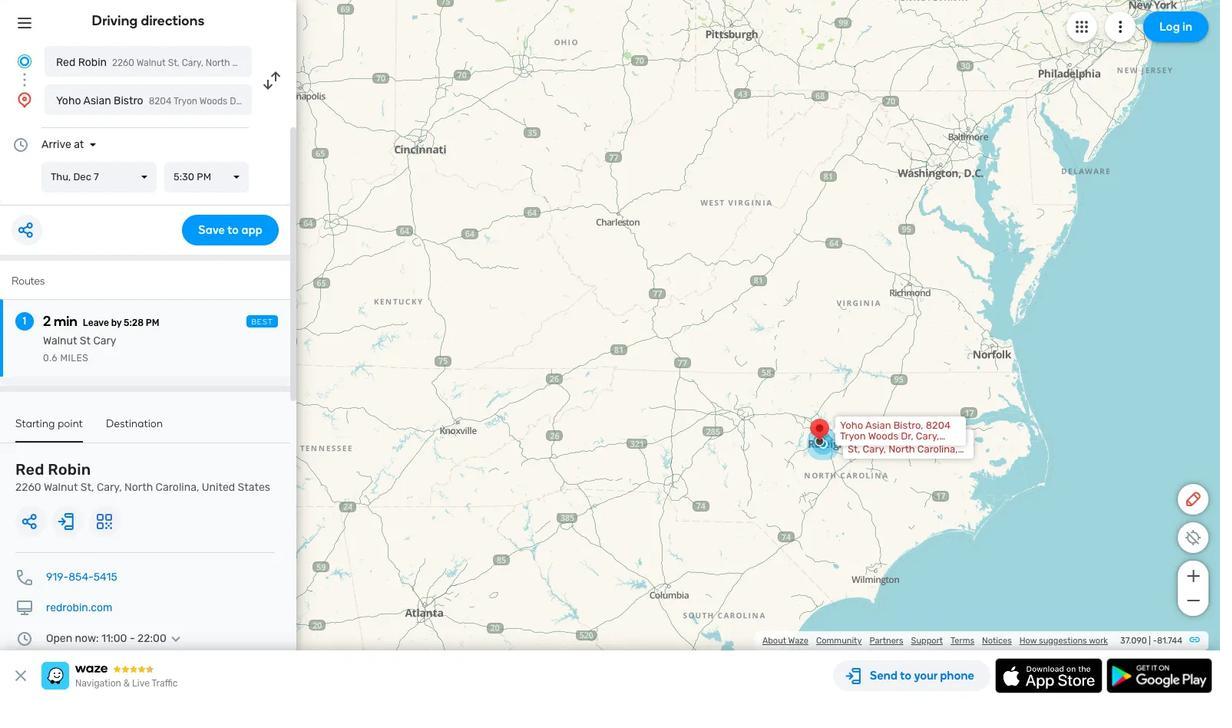 Task type: locate. For each thing, give the bounding box(es) containing it.
919-854-5415 link
[[46, 571, 117, 584]]

carolina,
[[232, 58, 270, 68], [917, 444, 958, 455], [156, 481, 199, 494]]

1 horizontal spatial red
[[56, 56, 75, 69]]

walnut up 0.6
[[43, 335, 77, 348]]

by
[[111, 318, 122, 329]]

2 horizontal spatial states
[[881, 455, 911, 466]]

1 horizontal spatial united
[[272, 58, 300, 68]]

cary
[[93, 335, 116, 348]]

1 vertical spatial states
[[881, 455, 911, 466]]

red
[[56, 56, 75, 69], [848, 433, 866, 445], [15, 461, 44, 479]]

st, left robin,
[[848, 444, 860, 455]]

carolina, inside red robin, 2260 walnut st, cary, north carolina, united states
[[917, 444, 958, 455]]

1 vertical spatial north
[[889, 444, 915, 455]]

about
[[762, 637, 786, 646]]

2 horizontal spatial 2260
[[900, 433, 924, 445]]

1 vertical spatial united
[[848, 455, 879, 466]]

1 horizontal spatial cary,
[[182, 58, 203, 68]]

call image
[[15, 569, 34, 587]]

2260 inside red robin, 2260 walnut st, cary, north carolina, united states
[[900, 433, 924, 445]]

community
[[816, 637, 862, 646]]

walnut up yoho asian bistro 'button'
[[136, 58, 166, 68]]

- right | in the right of the page
[[1153, 637, 1157, 646]]

red robin 2260 walnut st, cary, north carolina, united states down destination button
[[15, 461, 270, 494]]

2 vertical spatial cary,
[[97, 481, 122, 494]]

2 horizontal spatial united
[[848, 455, 879, 466]]

0 horizontal spatial cary,
[[97, 481, 122, 494]]

united
[[272, 58, 300, 68], [848, 455, 879, 466], [202, 481, 235, 494]]

st, down the directions
[[168, 58, 180, 68]]

walnut inside red robin, 2260 walnut st, cary, north carolina, united states
[[926, 433, 958, 445]]

1 vertical spatial 2260
[[900, 433, 924, 445]]

854-
[[68, 571, 93, 584]]

notices
[[982, 637, 1012, 646]]

walnut right robin,
[[926, 433, 958, 445]]

bistro
[[114, 94, 143, 107]]

asian
[[83, 94, 111, 107]]

walnut down starting point button
[[44, 481, 78, 494]]

yoho
[[56, 94, 81, 107]]

support link
[[911, 637, 943, 646]]

zoom in image
[[1184, 567, 1203, 586]]

at
[[74, 138, 84, 151]]

robin up 'asian'
[[78, 56, 107, 69]]

red down starting point button
[[15, 461, 44, 479]]

computer image
[[15, 600, 34, 618]]

2 horizontal spatial red
[[848, 433, 866, 445]]

1 horizontal spatial carolina,
[[232, 58, 270, 68]]

0 vertical spatial red
[[56, 56, 75, 69]]

walnut inside walnut st cary 0.6 miles
[[43, 335, 77, 348]]

st,
[[168, 58, 180, 68], [848, 444, 860, 455], [80, 481, 94, 494]]

thu,
[[51, 171, 71, 183]]

0 horizontal spatial united
[[202, 481, 235, 494]]

about waze community partners support terms notices how suggestions work
[[762, 637, 1108, 646]]

0 vertical spatial states
[[303, 58, 331, 68]]

1 vertical spatial st,
[[848, 444, 860, 455]]

routes
[[12, 275, 45, 288]]

5:30 pm
[[174, 171, 211, 183]]

|
[[1149, 637, 1151, 646]]

st, down point
[[80, 481, 94, 494]]

driving
[[92, 12, 138, 29]]

directions
[[141, 12, 205, 29]]

thu, dec 7
[[51, 171, 99, 183]]

2 vertical spatial red
[[15, 461, 44, 479]]

partners
[[870, 637, 903, 646]]

redrobin.com
[[46, 602, 112, 615]]

2260 up bistro
[[112, 58, 134, 68]]

0 horizontal spatial st,
[[80, 481, 94, 494]]

0 vertical spatial carolina,
[[232, 58, 270, 68]]

2260 down starting point button
[[15, 481, 41, 494]]

2260 right robin,
[[900, 433, 924, 445]]

destination button
[[106, 418, 163, 441]]

0 horizontal spatial carolina,
[[156, 481, 199, 494]]

2
[[43, 313, 51, 330]]

1 vertical spatial carolina,
[[917, 444, 958, 455]]

best
[[251, 318, 273, 327]]

starting point button
[[15, 418, 83, 443]]

2 horizontal spatial cary,
[[863, 444, 886, 455]]

2 vertical spatial 2260
[[15, 481, 41, 494]]

robin down starting point button
[[48, 461, 91, 479]]

robin
[[78, 56, 107, 69], [48, 461, 91, 479]]

red up the yoho
[[56, 56, 75, 69]]

pm
[[197, 171, 211, 183], [146, 318, 159, 329]]

pm right 5:28
[[146, 318, 159, 329]]

0 horizontal spatial north
[[124, 481, 153, 494]]

2260
[[112, 58, 134, 68], [900, 433, 924, 445], [15, 481, 41, 494]]

0 vertical spatial north
[[206, 58, 230, 68]]

link image
[[1189, 634, 1201, 646]]

starting point
[[15, 418, 83, 431]]

zoom out image
[[1184, 592, 1203, 610]]

5:28
[[124, 318, 144, 329]]

redrobin.com link
[[46, 602, 112, 615]]

robin,
[[868, 433, 897, 445]]

2 vertical spatial carolina,
[[156, 481, 199, 494]]

2 vertical spatial states
[[238, 481, 270, 494]]

red robin 2260 walnut st, cary, north carolina, united states down the directions
[[56, 56, 331, 69]]

2 horizontal spatial carolina,
[[917, 444, 958, 455]]

7
[[94, 171, 99, 183]]

919-
[[46, 571, 68, 584]]

1 vertical spatial robin
[[48, 461, 91, 479]]

0 horizontal spatial pm
[[146, 318, 159, 329]]

2 vertical spatial st,
[[80, 481, 94, 494]]

terms link
[[951, 637, 974, 646]]

2 horizontal spatial north
[[889, 444, 915, 455]]

0 vertical spatial cary,
[[182, 58, 203, 68]]

37.090 | -81.744
[[1120, 637, 1182, 646]]

1 horizontal spatial north
[[206, 58, 230, 68]]

1 vertical spatial cary,
[[863, 444, 886, 455]]

0 vertical spatial st,
[[168, 58, 180, 68]]

1 vertical spatial pm
[[146, 318, 159, 329]]

2 horizontal spatial st,
[[848, 444, 860, 455]]

pm right the 5:30
[[197, 171, 211, 183]]

suggestions
[[1039, 637, 1087, 646]]

red left robin,
[[848, 433, 866, 445]]

2 vertical spatial north
[[124, 481, 153, 494]]

1 horizontal spatial states
[[303, 58, 331, 68]]

leave
[[83, 318, 109, 329]]

1 horizontal spatial pm
[[197, 171, 211, 183]]

1 horizontal spatial st,
[[168, 58, 180, 68]]

navigation & live traffic
[[75, 679, 178, 689]]

0 vertical spatial pm
[[197, 171, 211, 183]]

now:
[[75, 633, 99, 646]]

states
[[303, 58, 331, 68], [881, 455, 911, 466], [238, 481, 270, 494]]

red robin 2260 walnut st, cary, north carolina, united states
[[56, 56, 331, 69], [15, 461, 270, 494]]

north
[[206, 58, 230, 68], [889, 444, 915, 455], [124, 481, 153, 494]]

0.6
[[43, 353, 58, 364]]

1 vertical spatial red
[[848, 433, 866, 445]]

5415
[[93, 571, 117, 584]]

- right 11:00
[[130, 633, 135, 646]]

-
[[130, 633, 135, 646], [1153, 637, 1157, 646]]

walnut
[[136, 58, 166, 68], [43, 335, 77, 348], [926, 433, 958, 445], [44, 481, 78, 494]]

0 vertical spatial 2260
[[112, 58, 134, 68]]

miles
[[60, 353, 89, 364]]

1
[[23, 315, 26, 328]]

yoho asian bistro
[[56, 94, 143, 107]]

red robin, 2260 walnut st, cary, north carolina, united states
[[848, 433, 958, 466]]

cary,
[[182, 58, 203, 68], [863, 444, 886, 455], [97, 481, 122, 494]]



Task type: vqa. For each thing, say whether or not it's contained in the screenshot.
Image 4 of Los Angeles, Los Angeles
no



Task type: describe. For each thing, give the bounding box(es) containing it.
1 vertical spatial red robin 2260 walnut st, cary, north carolina, united states
[[15, 461, 270, 494]]

traffic
[[152, 679, 178, 689]]

thu, dec 7 list box
[[41, 162, 157, 193]]

1 horizontal spatial -
[[1153, 637, 1157, 646]]

open
[[46, 633, 72, 646]]

&
[[123, 679, 130, 689]]

united inside red robin, 2260 walnut st, cary, north carolina, united states
[[848, 455, 879, 466]]

st
[[80, 335, 91, 348]]

22:00
[[137, 633, 167, 646]]

community link
[[816, 637, 862, 646]]

walnut st cary 0.6 miles
[[43, 335, 116, 364]]

notices link
[[982, 637, 1012, 646]]

clock image
[[12, 136, 30, 154]]

navigation
[[75, 679, 121, 689]]

0 vertical spatial red robin 2260 walnut st, cary, north carolina, united states
[[56, 56, 331, 69]]

0 horizontal spatial -
[[130, 633, 135, 646]]

0 horizontal spatial 2260
[[15, 481, 41, 494]]

pencil image
[[1184, 491, 1202, 509]]

11:00
[[101, 633, 127, 646]]

driving directions
[[92, 12, 205, 29]]

current location image
[[15, 52, 34, 71]]

919-854-5415
[[46, 571, 117, 584]]

0 vertical spatial united
[[272, 58, 300, 68]]

dec
[[73, 171, 91, 183]]

states inside red robin, 2260 walnut st, cary, north carolina, united states
[[881, 455, 911, 466]]

0 horizontal spatial states
[[238, 481, 270, 494]]

robin inside red robin 2260 walnut st, cary, north carolina, united states
[[48, 461, 91, 479]]

terms
[[951, 637, 974, 646]]

5:30 pm list box
[[164, 162, 249, 193]]

destination
[[106, 418, 163, 431]]

how suggestions work link
[[1019, 637, 1108, 646]]

work
[[1089, 637, 1108, 646]]

partners link
[[870, 637, 903, 646]]

about waze link
[[762, 637, 808, 646]]

37.090
[[1120, 637, 1147, 646]]

0 vertical spatial robin
[[78, 56, 107, 69]]

x image
[[12, 667, 30, 686]]

cary, inside red robin, 2260 walnut st, cary, north carolina, united states
[[863, 444, 886, 455]]

arrive
[[41, 138, 71, 151]]

pm inside 2 min leave by 5:28 pm
[[146, 318, 159, 329]]

clock image
[[15, 630, 34, 649]]

arrive at
[[41, 138, 84, 151]]

1 horizontal spatial 2260
[[112, 58, 134, 68]]

2 min leave by 5:28 pm
[[43, 313, 159, 330]]

open now: 11:00 - 22:00
[[46, 633, 167, 646]]

0 horizontal spatial red
[[15, 461, 44, 479]]

red inside red robin, 2260 walnut st, cary, north carolina, united states
[[848, 433, 866, 445]]

how
[[1019, 637, 1037, 646]]

support
[[911, 637, 943, 646]]

waze
[[788, 637, 808, 646]]

point
[[58, 418, 83, 431]]

chevron down image
[[167, 633, 185, 646]]

location image
[[15, 91, 34, 109]]

min
[[54, 313, 77, 330]]

5:30
[[174, 171, 194, 183]]

north inside red robin, 2260 walnut st, cary, north carolina, united states
[[889, 444, 915, 455]]

yoho asian bistro button
[[45, 84, 252, 115]]

live
[[132, 679, 150, 689]]

2 vertical spatial united
[[202, 481, 235, 494]]

pm inside 5:30 pm list box
[[197, 171, 211, 183]]

81.744
[[1157, 637, 1182, 646]]

starting
[[15, 418, 55, 431]]

st, inside red robin, 2260 walnut st, cary, north carolina, united states
[[848, 444, 860, 455]]

open now: 11:00 - 22:00 button
[[46, 633, 185, 646]]



